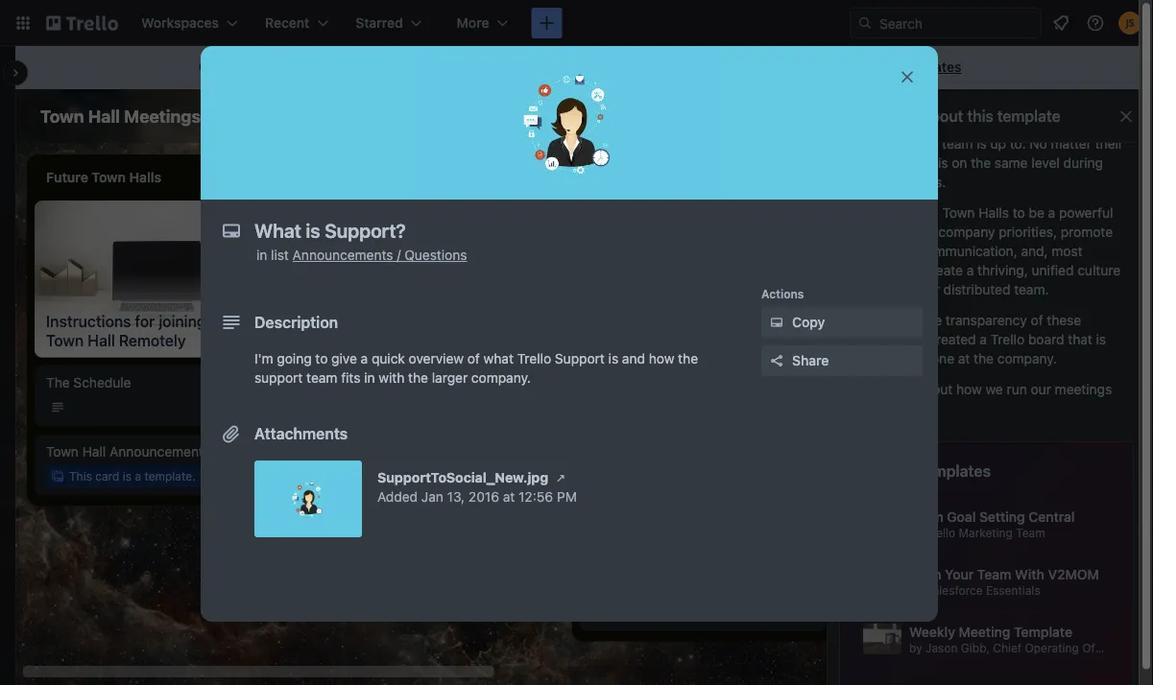 Task type: locate. For each thing, give the bounding box(es) containing it.
of inside to facilitate the transparency of these meetings we created a trello board that is open to everyone at the company.
[[1031, 313, 1044, 329]]

team down convey
[[885, 244, 916, 259]]

2 horizontal spatial town hall announcements
[[592, 210, 756, 226]]

trello inside team goal setting central by trello marketing team
[[926, 526, 956, 540]]

at inside to facilitate the transparency of these meetings we created a trello board that is open to everyone at the company.
[[959, 351, 971, 367]]

card
[[95, 470, 119, 484]]

for inside "at trello we have town hall meetings where everyone at the company is in attendance. they are an open forum for anyone to ask questions, discuss what's on their mind, or share what the team is up to. no matter their role, everyone is on the same level during these meetings."
[[998, 98, 1016, 113]]

we up an in the right top of the page
[[902, 59, 919, 75]]

0 horizontal spatial this
[[69, 470, 92, 484]]

everyone up about
[[898, 351, 955, 367]]

trello right at
[[864, 59, 898, 75]]

town inside town hall meetings "text box"
[[40, 106, 84, 126]]

meetings for open
[[847, 332, 904, 348]]

the down up
[[971, 155, 991, 171]]

this left public
[[219, 59, 245, 75]]

for right the this
[[998, 98, 1016, 113]]

0 horizontal spatial on
[[442, 59, 457, 75]]

1 vertical spatial their
[[1096, 136, 1124, 152]]

read more link
[[847, 382, 914, 398]]

the down discuss
[[919, 136, 939, 152]]

have
[[923, 59, 952, 75], [871, 205, 900, 221]]

board
[[654, 59, 691, 75], [1029, 332, 1065, 348]]

they
[[847, 98, 878, 113]]

trello down 'goal'
[[926, 526, 956, 540]]

more up trello.
[[882, 382, 914, 398]]

0 horizontal spatial board
[[654, 59, 691, 75]]

of down 'team.'
[[1031, 313, 1044, 329]]

we inside "at trello we have town hall meetings where everyone at the company is in attendance. they are an open forum for anyone to ask questions, discuss what's on their mind, or share what the team is up to. no matter their role, everyone is on the same level during these meetings."
[[902, 59, 919, 75]]

at down created
[[959, 351, 971, 367]]

0 vertical spatial everyone
[[847, 78, 904, 94]]

we left the run
[[986, 382, 1004, 398]]

these up the that
[[1047, 313, 1082, 329]]

0 vertical spatial more
[[863, 59, 895, 75]]

we
[[902, 59, 919, 75], [908, 332, 926, 348], [986, 382, 1004, 398]]

is right the that
[[1097, 332, 1107, 348]]

0 horizontal spatial company.
[[472, 370, 531, 386]]

by down align
[[910, 584, 923, 597]]

0 horizontal spatial what
[[484, 351, 514, 367]]

1 horizontal spatial at
[[908, 78, 920, 94]]

0 vertical spatial we
[[902, 59, 919, 75]]

everyone inside to facilitate the transparency of these meetings we created a trello board that is open to everyone at the company.
[[898, 351, 955, 367]]

trello
[[864, 59, 898, 75], [991, 332, 1025, 348], [517, 351, 552, 367], [926, 526, 956, 540]]

1 vertical spatial have
[[871, 205, 900, 221]]

found
[[903, 205, 939, 221]]

to right way on the top right of page
[[875, 224, 888, 240]]

most
[[1052, 244, 1083, 259]]

0 horizontal spatial in
[[256, 247, 267, 263]]

1 horizontal spatial board
[[1029, 332, 1065, 348]]

1 vertical spatial board
[[1029, 332, 1065, 348]]

andre
[[397, 210, 434, 226]]

copy.
[[552, 59, 585, 75]]

their down or
[[1096, 136, 1124, 152]]

team for we have found town halls to be a powerful way to convey company priorities, promote cross team communication, and, most importantly, create a thriving, unified culture throughout our distributed team.
[[885, 244, 916, 259]]

meetings up 'attendance.'
[[1019, 59, 1077, 75]]

1 horizontal spatial town hall announcements
[[319, 279, 483, 295]]

added jan 13, 2016 at 12:56 pm
[[378, 489, 577, 505]]

0 notifications image
[[1050, 12, 1073, 35]]

town inside we have found town halls to be a powerful way to convey company priorities, promote cross team communication, and, most importantly, create a thriving, unified culture throughout our distributed team.
[[943, 205, 975, 221]]

more for explore
[[863, 59, 895, 75]]

0 vertical spatial town hall announcements link
[[592, 208, 815, 228]]

public
[[273, 59, 311, 75]]

team
[[910, 510, 944, 525], [1017, 526, 1046, 540], [978, 567, 1012, 583]]

anyone down 'attendance.'
[[1019, 98, 1064, 113]]

2 vertical spatial by
[[910, 642, 923, 655]]

0 vertical spatial team
[[943, 136, 974, 152]]

1 vertical spatial these
[[1047, 313, 1082, 329]]

create
[[609, 59, 651, 75]]

1 horizontal spatial their
[[1096, 136, 1124, 152]]

priorities,
[[999, 224, 1058, 240]]

open information menu image
[[1086, 13, 1106, 33]]

2 vertical spatial team
[[307, 370, 338, 386]]

company up communication,
[[939, 224, 996, 240]]

1 horizontal spatial sm image
[[552, 469, 571, 488]]

company.
[[998, 351, 1057, 367], [472, 370, 531, 386]]

2 vertical spatial for
[[445, 348, 462, 364]]

by up align
[[910, 526, 923, 540]]

1 vertical spatial company.
[[472, 370, 531, 386]]

trello inside to facilitate the transparency of these meetings we created a trello board that is open to everyone at the company.
[[991, 332, 1025, 348]]

1 vertical spatial this
[[69, 470, 92, 484]]

on
[[442, 59, 457, 75], [1010, 117, 1025, 133], [952, 155, 968, 171]]

going
[[277, 351, 312, 367]]

3 by from the top
[[910, 642, 923, 655]]

about how we run our meetings using trello.
[[847, 382, 1113, 417]]

our down "create"
[[920, 282, 940, 298]]

1 horizontal spatial have
[[923, 59, 952, 75]]

v2mom
[[1049, 567, 1100, 583]]

1 horizontal spatial these
[[1047, 313, 1082, 329]]

templates up an in the right top of the page
[[899, 59, 962, 75]]

the
[[46, 374, 70, 390]]

sm image up pm
[[552, 469, 571, 488]]

templates inside 'link'
[[899, 59, 962, 75]]

support
[[255, 370, 303, 386]]

team inside i'm going to give a quick overview of what trello support is and how the support team fits in with the larger company.
[[307, 370, 338, 386]]

1 vertical spatial for
[[998, 98, 1016, 113]]

template right public
[[314, 59, 369, 75]]

board
[[383, 108, 420, 124]]

0 vertical spatial this
[[219, 59, 245, 75]]

sm image
[[196, 59, 215, 78], [552, 469, 571, 488]]

0 horizontal spatial team
[[307, 370, 338, 386]]

what inside "at trello we have town hall meetings where everyone at the company is in attendance. they are an open forum for anyone to ask questions, discuss what's on their mind, or share what the team is up to. no matter their role, everyone is on the same level during these meetings."
[[885, 136, 915, 152]]

on up the to.
[[1010, 117, 1025, 133]]

1 vertical spatial meetings
[[847, 332, 904, 348]]

more right at
[[863, 59, 895, 75]]

in right 'fits'
[[364, 370, 375, 386]]

to left give
[[315, 351, 328, 367]]

or
[[1099, 117, 1111, 133]]

to
[[536, 59, 549, 75], [1067, 98, 1080, 113], [1013, 205, 1026, 221], [875, 224, 888, 240], [315, 351, 328, 367], [882, 351, 894, 367]]

share button
[[762, 346, 923, 377]]

1 horizontal spatial on
[[952, 155, 968, 171]]

1 vertical spatial open
[[847, 351, 878, 367]]

anyone up board
[[393, 59, 438, 75]]

team down end-
[[307, 370, 338, 386]]

is up the meetings.
[[939, 155, 949, 171]]

hall
[[992, 59, 1016, 75], [88, 106, 120, 126], [628, 210, 652, 226], [355, 279, 379, 295], [82, 444, 106, 459]]

more inside 'link'
[[863, 59, 895, 75]]

have down 'search' "field"
[[923, 59, 952, 75]]

mind,
[[1061, 117, 1095, 133]]

create board or workspace image
[[537, 13, 557, 33]]

a right give
[[361, 351, 368, 367]]

in left list
[[256, 247, 267, 263]]

1 vertical spatial company
[[939, 224, 996, 240]]

anyone
[[393, 59, 438, 75], [1019, 98, 1064, 113]]

template up no
[[998, 107, 1061, 125]]

to inside to facilitate the transparency of these meetings we created a trello board that is open to everyone at the company.
[[882, 351, 894, 367]]

the right the "and"
[[678, 351, 698, 367]]

a right be
[[1049, 205, 1056, 221]]

0 horizontal spatial template
[[314, 59, 369, 75]]

is inside i'm going to give a quick overview of what trello support is and how the support team fits in with the larger company.
[[609, 351, 619, 367]]

in
[[1021, 78, 1032, 94], [256, 247, 267, 263], [364, 370, 375, 386]]

anyone inside "at trello we have town hall meetings where everyone at the company is in attendance. they are an open forum for anyone to ask questions, discuss what's on their mind, or share what the team is up to. no matter their role, everyone is on the same level during these meetings."
[[1019, 98, 1064, 113]]

for
[[373, 59, 390, 75], [998, 98, 1016, 113], [445, 348, 462, 364]]

1 horizontal spatial team
[[885, 244, 916, 259]]

1 vertical spatial more
[[882, 382, 914, 398]]

update
[[644, 607, 690, 622]]

in inside i'm going to give a quick overview of what trello support is and how the support team fits in with the larger company.
[[364, 370, 375, 386]]

1 vertical spatial what
[[484, 351, 514, 367]]

0 horizontal spatial these
[[847, 174, 882, 190]]

meetings inside 'about how we run our meetings using trello.'
[[1055, 382, 1113, 398]]

trello left support
[[517, 351, 552, 367]]

this left card
[[69, 470, 92, 484]]

meetings inside to facilitate the transparency of these meetings we created a trello board that is open to everyone at the company.
[[847, 332, 904, 348]]

marketing
[[959, 526, 1013, 540]]

these down "role,"
[[847, 174, 882, 190]]

1 horizontal spatial what
[[885, 136, 915, 152]]

to up read more
[[882, 351, 894, 367]]

team inside we have found town halls to be a powerful way to convey company priorities, promote cross team communication, and, most importantly, create a thriving, unified culture throughout our distributed team.
[[885, 244, 916, 259]]

the schedule link
[[46, 373, 269, 392]]

1 horizontal spatial how
[[957, 382, 982, 398]]

thriving,
[[978, 263, 1029, 279]]

0 vertical spatial town hall announcements
[[592, 210, 756, 226]]

team down discuss
[[943, 136, 974, 152]]

1 vertical spatial at
[[959, 351, 971, 367]]

1 horizontal spatial team
[[978, 567, 1012, 583]]

create
[[924, 263, 964, 279]]

are
[[882, 98, 901, 113]]

a right card
[[135, 470, 141, 484]]

is left the "and"
[[609, 351, 619, 367]]

chief
[[994, 642, 1022, 655]]

give
[[332, 351, 357, 367]]

their up no
[[1029, 117, 1057, 133]]

company. up the run
[[998, 351, 1057, 367]]

templates up 'goal'
[[919, 463, 991, 481]]

meetings down the that
[[1055, 382, 1113, 398]]

we inside 'about how we run our meetings using trello.'
[[986, 382, 1004, 398]]

this for this card is a template.
[[69, 470, 92, 484]]

we for trello
[[902, 59, 919, 75]]

on left internet
[[442, 59, 457, 75]]

our right the run
[[1031, 382, 1052, 398]]

0 horizontal spatial open
[[847, 351, 878, 367]]

0 vertical spatial their
[[1029, 117, 1057, 133]]

everyone down explore more templates
[[847, 78, 904, 94]]

1 horizontal spatial town hall announcements link
[[319, 278, 542, 297]]

product
[[592, 607, 641, 622]]

our inside we have found town halls to be a powerful way to convey company priorities, promote cross team communication, and, most importantly, create a thriving, unified culture throughout our distributed team.
[[920, 282, 940, 298]]

announcements for the top town hall announcements link
[[655, 210, 756, 226]]

0 horizontal spatial how
[[649, 351, 675, 367]]

what down questions,
[[885, 136, 915, 152]]

1 by from the top
[[910, 526, 923, 540]]

discuss
[[915, 117, 962, 133]]

up
[[991, 136, 1007, 152]]

the up created
[[922, 313, 942, 329]]

1 vertical spatial of
[[468, 351, 480, 367]]

create board from template link
[[597, 52, 796, 83]]

2 by from the top
[[910, 584, 923, 597]]

team left 'goal'
[[910, 510, 944, 525]]

by down weekly
[[910, 642, 923, 655]]

0 horizontal spatial town hall announcements link
[[46, 442, 269, 461]]

copy
[[793, 315, 825, 330]]

we
[[847, 205, 867, 221]]

for up larger
[[445, 348, 462, 364]]

at up an in the right top of the page
[[908, 78, 920, 94]]

1 vertical spatial how
[[957, 382, 982, 398]]

1 vertical spatial town hall announcements link
[[319, 278, 542, 297]]

how right about
[[957, 382, 982, 398]]

meeting
[[959, 625, 1011, 641]]

2 vertical spatial town hall announcements
[[46, 444, 210, 459]]

1 horizontal spatial of
[[1031, 313, 1044, 329]]

what right overview
[[484, 351, 514, 367]]

2 horizontal spatial team
[[1017, 526, 1046, 540]]

1 horizontal spatial template
[[728, 59, 785, 75]]

1 horizontal spatial anyone
[[1019, 98, 1064, 113]]

is left public
[[248, 59, 259, 75]]

1 horizontal spatial open
[[923, 98, 955, 113]]

forum
[[958, 98, 995, 113]]

what inside i'm going to give a quick overview of what trello support is and how the support team fits in with the larger company.
[[484, 351, 514, 367]]

how inside 'about how we run our meetings using trello.'
[[957, 382, 982, 398]]

at right 2016
[[503, 489, 515, 505]]

board left the that
[[1029, 332, 1065, 348]]

hall inside town hall meetings "text box"
[[88, 106, 120, 126]]

create board from template
[[609, 59, 785, 75]]

0 horizontal spatial at
[[503, 489, 515, 505]]

facilitate
[[866, 313, 919, 329]]

0 horizontal spatial sm image
[[196, 59, 215, 78]]

0 horizontal spatial have
[[871, 205, 900, 221]]

0 vertical spatial meetings
[[1019, 59, 1077, 75]]

setting
[[980, 510, 1026, 525]]

2 horizontal spatial on
[[1010, 117, 1025, 133]]

a inside to facilitate the transparency of these meetings we created a trello board that is open to everyone at the company.
[[980, 332, 987, 348]]

announcements for town hall announcements link to the middle
[[382, 279, 483, 295]]

board left from
[[654, 59, 691, 75]]

company up forum
[[947, 78, 1004, 94]]

1 horizontal spatial this
[[219, 59, 245, 75]]

0 vertical spatial these
[[847, 174, 882, 190]]

to down 'attendance.'
[[1067, 98, 1080, 113]]

a
[[262, 59, 269, 75], [1049, 205, 1056, 221], [967, 263, 974, 279], [980, 332, 987, 348], [361, 351, 368, 367], [135, 470, 141, 484]]

1 horizontal spatial for
[[445, 348, 462, 364]]

sm image up meetings on the top
[[196, 59, 215, 78]]

related templates
[[860, 463, 991, 481]]

more for read
[[882, 382, 914, 398]]

culture
[[1078, 263, 1121, 279]]

supporttosocial_new.jpg
[[378, 470, 549, 486]]

this
[[968, 107, 994, 125]]

company. down the sales
[[472, 370, 531, 386]]

announcements
[[655, 210, 756, 226], [293, 247, 393, 263], [382, 279, 483, 295], [110, 444, 210, 459]]

actions
[[762, 287, 804, 301]]

meetings down facilitate
[[847, 332, 904, 348]]

0 vertical spatial at
[[908, 78, 920, 94]]

0 vertical spatial open
[[923, 98, 955, 113]]

weekly meeting template by jason gibb, chief operating officer @ bng
[[910, 625, 1154, 655]]

0 vertical spatial company
[[947, 78, 1004, 94]]

0 vertical spatial our
[[920, 282, 940, 298]]

team inside "at trello we have town hall meetings where everyone at the company is in attendance. they are an open forum for anyone to ask questions, discuss what's on their mind, or share what the team is up to. no matter their role, everyone is on the same level during these meetings."
[[943, 136, 974, 152]]

in inside "at trello we have town hall meetings where everyone at the company is in attendance. they are an open forum for anyone to ask questions, discuss what's on their mind, or share what the team is up to. no matter their role, everyone is on the same level during these meetings."
[[1021, 78, 1032, 94]]

in left 'attendance.'
[[1021, 78, 1032, 94]]

gibb,
[[961, 642, 990, 655]]

0 vertical spatial templates
[[899, 59, 962, 75]]

have inside "at trello we have town hall meetings where everyone at the company is in attendance. they are an open forum for anyone to ask questions, discuss what's on their mind, or share what the team is up to. no matter their role, everyone is on the same level during these meetings."
[[923, 59, 952, 75]]

we down facilitate
[[908, 332, 926, 348]]

None text field
[[245, 213, 879, 248]]

meetings inside "at trello we have town hall meetings where everyone at the company is in attendance. they are an open forum for anyone to ask questions, discuss what's on their mind, or share what the team is up to. no matter their role, everyone is on the same level during these meetings."
[[1019, 59, 1077, 75]]

open inside to facilitate the transparency of these meetings we created a trello board that is open to everyone at the company.
[[847, 351, 878, 367]]

1 vertical spatial team
[[885, 244, 916, 259]]

1 vertical spatial sm image
[[552, 469, 571, 488]]

have right "we"
[[871, 205, 900, 221]]

announcements for bottom town hall announcements link
[[110, 444, 210, 459]]

open inside "at trello we have town hall meetings where everyone at the company is in attendance. they are an open forum for anyone to ask questions, discuss what's on their mind, or share what the team is up to. no matter their role, everyone is on the same level during these meetings."
[[923, 98, 955, 113]]

team up essentials
[[978, 567, 1012, 583]]

2 horizontal spatial team
[[943, 136, 974, 152]]

run
[[1007, 382, 1028, 398]]

1 vertical spatial anyone
[[1019, 98, 1064, 113]]

meetings.
[[885, 174, 946, 190]]

1 vertical spatial by
[[910, 584, 923, 597]]

template right from
[[728, 59, 785, 75]]

team down central at the bottom right of page
[[1017, 526, 1046, 540]]

open up read
[[847, 351, 878, 367]]

0 horizontal spatial our
[[920, 282, 940, 298]]

1 vertical spatial town hall announcements
[[319, 279, 483, 295]]

of inside i'm going to give a quick overview of what trello support is and how the support team fits in with the larger company.
[[468, 351, 480, 367]]

0 horizontal spatial team
[[910, 510, 944, 525]]

meetings for attendance.
[[1019, 59, 1077, 75]]

2 horizontal spatial in
[[1021, 78, 1032, 94]]

trello down transparency
[[991, 332, 1025, 348]]

0 vertical spatial by
[[910, 526, 923, 540]]

0 vertical spatial board
[[654, 59, 691, 75]]

sm image
[[768, 313, 787, 332]]

everyone up the meetings.
[[878, 155, 935, 171]]

by inside team goal setting central by trello marketing team
[[910, 526, 923, 540]]

town hall meetings
[[40, 106, 201, 126]]

this
[[219, 59, 245, 75], [69, 470, 92, 484]]

to.
[[1010, 136, 1026, 152]]

share
[[847, 136, 882, 152]]

role,
[[847, 155, 875, 171]]

a left public
[[262, 59, 269, 75]]

for up board
[[373, 59, 390, 75]]

2 horizontal spatial at
[[959, 351, 971, 367]]

open up discuss
[[923, 98, 955, 113]]

a down transparency
[[980, 332, 987, 348]]

0 horizontal spatial town hall announcements
[[46, 444, 210, 459]]

at inside "at trello we have town hall meetings where everyone at the company is in attendance. they are an open forum for anyone to ask questions, discuss what's on their mind, or share what the team is up to. no matter their role, everyone is on the same level during these meetings."
[[908, 78, 920, 94]]

template
[[314, 59, 369, 75], [728, 59, 785, 75], [998, 107, 1061, 125]]

by inside weekly meeting template by jason gibb, chief operating officer @ bng
[[910, 642, 923, 655]]

0 vertical spatial how
[[649, 351, 675, 367]]

of up larger
[[468, 351, 480, 367]]

0 vertical spatial company.
[[998, 351, 1057, 367]]

1 horizontal spatial company.
[[998, 351, 1057, 367]]

how right the "and"
[[649, 351, 675, 367]]

town hall announcements for the top town hall announcements link
[[592, 210, 756, 226]]

0 vertical spatial for
[[373, 59, 390, 75]]

halls
[[979, 205, 1010, 221]]

explore
[[811, 59, 859, 75]]

0 vertical spatial what
[[885, 136, 915, 152]]

is inside to facilitate the transparency of these meetings we created a trello board that is open to everyone at the company.
[[1097, 332, 1107, 348]]

town hall announcements for town hall announcements link to the middle
[[319, 279, 483, 295]]

fits
[[341, 370, 361, 386]]

product update link
[[592, 605, 815, 624]]

0 vertical spatial have
[[923, 59, 952, 75]]

added
[[378, 489, 418, 505]]

0 vertical spatial on
[[442, 59, 457, 75]]

on down discuss
[[952, 155, 968, 171]]

1 horizontal spatial our
[[1031, 382, 1052, 398]]

2 vertical spatial everyone
[[898, 351, 955, 367]]

town hall announcements for bottom town hall announcements link
[[46, 444, 210, 459]]



Task type: describe. For each thing, give the bounding box(es) containing it.
introducing:
[[319, 210, 393, 226]]

to left copy.
[[536, 59, 549, 75]]

end-of-year review for sales
[[319, 348, 499, 364]]

0 vertical spatial anyone
[[393, 59, 438, 75]]

trello inside "at trello we have town hall meetings where everyone at the company is in attendance. they are an open forum for anyone to ask questions, discuss what's on their mind, or share what the team is up to. no matter their role, everyone is on the same level during these meetings."
[[864, 59, 898, 75]]

larger
[[432, 370, 468, 386]]

with
[[1016, 567, 1045, 583]]

no
[[1030, 136, 1048, 152]]

cross
[[847, 244, 881, 259]]

about
[[918, 382, 953, 398]]

end-
[[319, 348, 349, 364]]

throughout
[[847, 282, 916, 298]]

during
[[1064, 155, 1104, 171]]

attachments
[[255, 425, 348, 443]]

0 horizontal spatial for
[[373, 59, 390, 75]]

questions
[[405, 247, 467, 263]]

about
[[921, 107, 964, 125]]

we for how
[[986, 382, 1004, 398]]

to left be
[[1013, 205, 1026, 221]]

board inside to facilitate the transparency of these meetings we created a trello board that is open to everyone at the company.
[[1029, 332, 1065, 348]]

align
[[910, 567, 942, 583]]

read more
[[847, 382, 914, 398]]

description
[[255, 314, 338, 332]]

hall for the top town hall announcements link
[[628, 210, 652, 226]]

central
[[1029, 510, 1075, 525]]

trello.
[[884, 401, 922, 417]]

this for this is a public template for anyone on the internet to copy.
[[219, 59, 245, 75]]

these inside "at trello we have town hall meetings where everyone at the company is in attendance. they are an open forum for anyone to ask questions, discuss what's on their mind, or share what the team is up to. no matter their role, everyone is on the same level during these meetings."
[[847, 174, 882, 190]]

company. inside to facilitate the transparency of these meetings we created a trello board that is open to everyone at the company.
[[998, 351, 1057, 367]]

is right card
[[123, 470, 132, 484]]

our inside 'about how we run our meetings using trello.'
[[1031, 382, 1052, 398]]

related
[[860, 463, 915, 481]]

2 vertical spatial town hall announcements link
[[46, 442, 269, 461]]

primary element
[[0, 0, 1154, 46]]

12:56
[[519, 489, 554, 505]]

the left internet
[[461, 59, 481, 75]]

support
[[555, 351, 605, 367]]

ask
[[1084, 98, 1105, 113]]

a inside i'm going to give a quick overview of what trello support is and how the support team fits in with the larger company.
[[361, 351, 368, 367]]

/
[[397, 247, 401, 263]]

read
[[847, 382, 879, 398]]

an
[[905, 98, 920, 113]]

announcements / questions link
[[293, 247, 467, 263]]

template
[[1014, 625, 1073, 641]]

distributed
[[944, 282, 1011, 298]]

matter
[[1051, 136, 1092, 152]]

importantly,
[[847, 263, 921, 279]]

and,
[[1022, 244, 1049, 259]]

board button
[[350, 101, 453, 132]]

have inside we have found town halls to be a powerful way to convey company priorities, promote cross team communication, and, most importantly, create a thriving, unified culture throughout our distributed team.
[[871, 205, 900, 221]]

the down created
[[974, 351, 994, 367]]

i'm going to give a quick overview of what trello support is and how the support team fits in with the larger company.
[[255, 351, 698, 386]]

using
[[847, 401, 881, 417]]

convey
[[891, 224, 935, 240]]

to inside i'm going to give a quick overview of what trello support is and how the support team fits in with the larger company.
[[315, 351, 328, 367]]

john smith (johnsmith38824343) image
[[1119, 12, 1142, 35]]

unified
[[1032, 263, 1074, 279]]

these inside to facilitate the transparency of these meetings we created a trello board that is open to everyone at the company.
[[1047, 313, 1082, 329]]

sales
[[466, 348, 499, 364]]

meetings
[[124, 106, 201, 126]]

end-of-year review for sales link
[[319, 347, 542, 366]]

same
[[995, 155, 1028, 171]]

explore more templates link
[[800, 52, 974, 83]]

is left up
[[977, 136, 987, 152]]

Board name text field
[[31, 101, 210, 132]]

with
[[379, 370, 405, 386]]

1 vertical spatial templates
[[919, 463, 991, 481]]

is up about this template
[[1007, 78, 1017, 94]]

share
[[793, 353, 829, 369]]

team goal setting central by trello marketing team
[[910, 510, 1075, 540]]

hall inside "at trello we have town hall meetings where everyone at the company is in attendance. they are an open forum for anyone to ask questions, discuss what's on their mind, or share what the team is up to. no matter their role, everyone is on the same level during these meetings."
[[992, 59, 1016, 75]]

we inside to facilitate the transparency of these meetings we created a trello board that is open to everyone at the company.
[[908, 332, 926, 348]]

2 horizontal spatial template
[[998, 107, 1061, 125]]

where
[[1080, 59, 1118, 75]]

a down communication,
[[967, 263, 974, 279]]

jason
[[926, 642, 958, 655]]

operating
[[1025, 642, 1080, 655]]

questions,
[[847, 117, 912, 133]]

in list announcements / questions
[[256, 247, 467, 263]]

company inside "at trello we have town hall meetings where everyone at the company is in attendance. they are an open forum for anyone to ask questions, discuss what's on their mind, or share what the team is up to. no matter their role, everyone is on the same level during these meetings."
[[947, 78, 1004, 94]]

1 vertical spatial on
[[1010, 117, 1025, 133]]

the down 'review'
[[408, 370, 428, 386]]

company. inside i'm going to give a quick overview of what trello support is and how the support team fits in with the larger company.
[[472, 370, 531, 386]]

13,
[[447, 489, 465, 505]]

promote
[[1061, 224, 1113, 240]]

pm
[[557, 489, 577, 505]]

company inside we have found town halls to be a powerful way to convey company priorities, promote cross team communication, and, most importantly, create a thriving, unified culture throughout our distributed team.
[[939, 224, 996, 240]]

review
[[397, 348, 441, 364]]

about this template
[[921, 107, 1061, 125]]

level
[[1032, 155, 1060, 171]]

this is a public template for anyone on the internet to copy.
[[219, 59, 585, 75]]

hall for bottom town hall announcements link
[[82, 444, 106, 459]]

at trello we have town hall meetings where everyone at the company is in attendance. they are an open forum for anyone to ask questions, discuss what's on their mind, or share what the team is up to. no matter their role, everyone is on the same level during these meetings.
[[847, 59, 1124, 190]]

the schedule
[[46, 374, 131, 390]]

transparency
[[946, 313, 1028, 329]]

essentials
[[987, 584, 1041, 597]]

team.
[[1015, 282, 1050, 298]]

2 vertical spatial on
[[952, 155, 968, 171]]

introducing: andre
[[319, 210, 434, 226]]

team inside align your team with v2mom by salesforce essentials
[[978, 567, 1012, 583]]

copy link
[[762, 307, 923, 338]]

search image
[[858, 15, 873, 31]]

we have found town halls to be a powerful way to convey company priorities, promote cross team communication, and, most importantly, create a thriving, unified culture throughout our distributed team.
[[847, 205, 1121, 298]]

hall for town hall announcements link to the middle
[[355, 279, 379, 295]]

overview
[[409, 351, 464, 367]]

Search field
[[873, 9, 1041, 37]]

weekly
[[910, 625, 956, 641]]

1 vertical spatial everyone
[[878, 155, 935, 171]]

way
[[847, 224, 872, 240]]

powerful
[[1060, 205, 1114, 221]]

by inside align your team with v2mom by salesforce essentials
[[910, 584, 923, 597]]

how inside i'm going to give a quick overview of what trello support is and how the support team fits in with the larger company.
[[649, 351, 675, 367]]

team for i'm going to give a quick overview of what trello support is and how the support team fits in with the larger company.
[[307, 370, 338, 386]]

town inside "at trello we have town hall meetings where everyone at the company is in attendance. they are an open forum for anyone to ask questions, discuss what's on their mind, or share what the team is up to. no matter their role, everyone is on the same level during these meetings."
[[956, 59, 988, 75]]

0 vertical spatial sm image
[[196, 59, 215, 78]]

year
[[367, 348, 394, 364]]

explore more templates
[[811, 59, 962, 75]]

trello inside i'm going to give a quick overview of what trello support is and how the support team fits in with the larger company.
[[517, 351, 552, 367]]

to inside "at trello we have town hall meetings where everyone at the company is in attendance. they are an open forum for anyone to ask questions, discuss what's on their mind, or share what the team is up to. no matter their role, everyone is on the same level during these meetings."
[[1067, 98, 1080, 113]]

the up about
[[923, 78, 943, 94]]

attendance.
[[1036, 78, 1109, 94]]

align your team with v2mom by salesforce essentials
[[910, 567, 1100, 597]]



Task type: vqa. For each thing, say whether or not it's contained in the screenshot.
the middle for
yes



